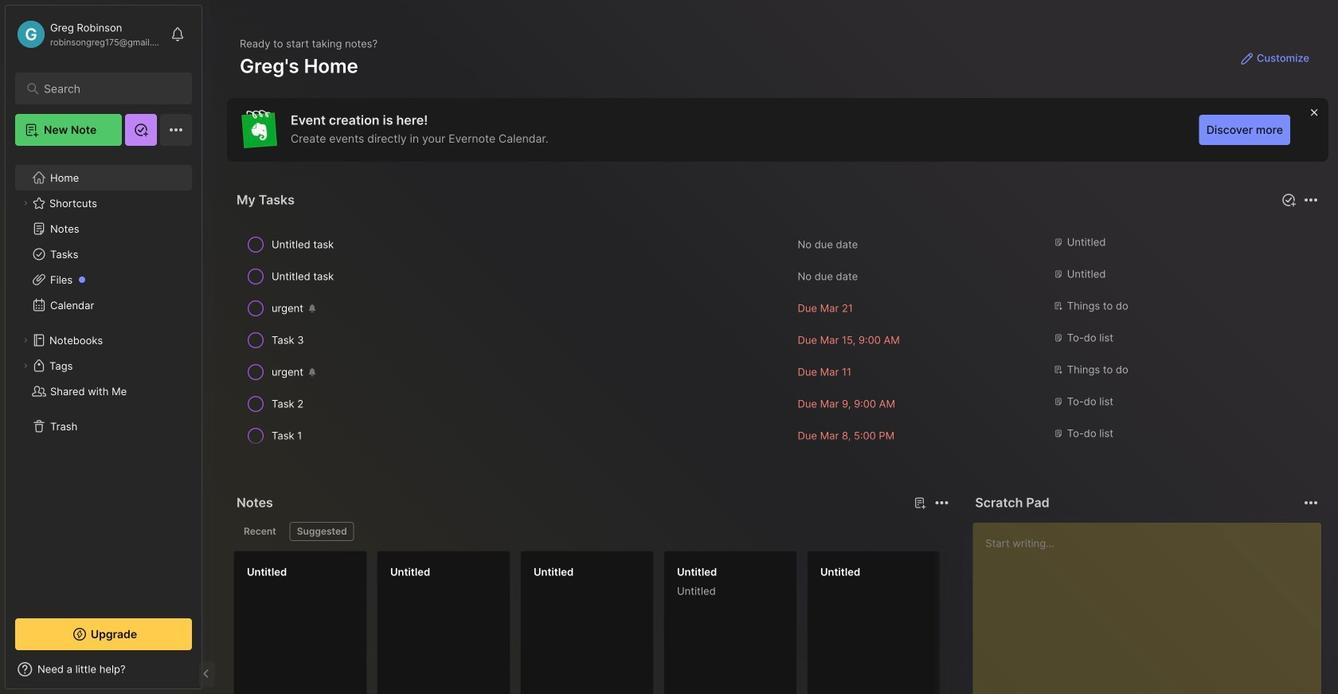 Task type: describe. For each thing, give the bounding box(es) containing it.
main element
[[0, 0, 207, 694]]

1 vertical spatial more actions field
[[931, 492, 953, 514]]

click to collapse image
[[201, 665, 213, 684]]

more actions image
[[1302, 190, 1321, 210]]

2 tab from the left
[[290, 522, 354, 541]]

WHAT'S NEW field
[[6, 657, 202, 682]]

1 horizontal spatial more actions field
[[1301, 189, 1323, 211]]

expand tags image
[[21, 361, 30, 371]]

more actions image
[[933, 493, 952, 512]]

Account field
[[15, 18, 163, 50]]



Task type: vqa. For each thing, say whether or not it's contained in the screenshot.
the Emails tab
no



Task type: locate. For each thing, give the bounding box(es) containing it.
new task image
[[1282, 192, 1298, 208]]

0 vertical spatial more actions field
[[1301, 189, 1323, 211]]

1 tab from the left
[[237, 522, 284, 541]]

expand notebooks image
[[21, 336, 30, 345]]

More actions field
[[1301, 189, 1323, 211], [931, 492, 953, 514]]

row group
[[234, 229, 1323, 452], [234, 551, 1339, 694]]

Search text field
[[44, 81, 171, 96]]

None search field
[[44, 79, 171, 98]]

1 row group from the top
[[234, 229, 1323, 452]]

Start writing… text field
[[986, 523, 1321, 694]]

tab list
[[237, 522, 947, 541]]

0 horizontal spatial tab
[[237, 522, 284, 541]]

tree
[[6, 155, 202, 604]]

1 horizontal spatial tab
[[290, 522, 354, 541]]

none search field inside "main" element
[[44, 79, 171, 98]]

2 row group from the top
[[234, 551, 1339, 694]]

tab
[[237, 522, 284, 541], [290, 522, 354, 541]]

1 vertical spatial row group
[[234, 551, 1339, 694]]

tree inside "main" element
[[6, 155, 202, 604]]

0 horizontal spatial more actions field
[[931, 492, 953, 514]]

0 vertical spatial row group
[[234, 229, 1323, 452]]



